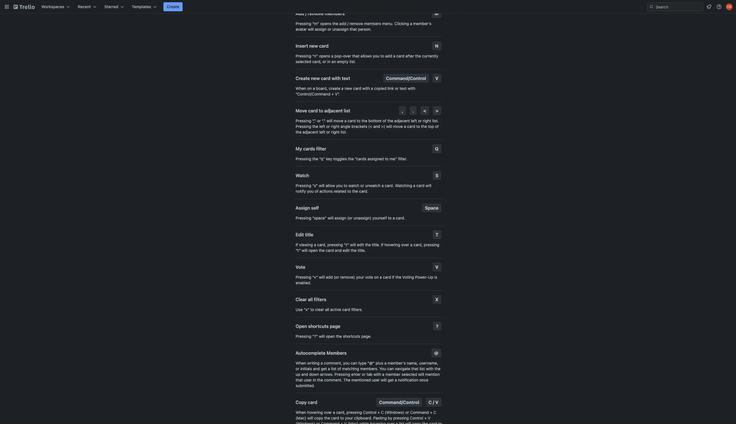 Task type: describe. For each thing, give the bounding box(es) containing it.
and inside the pressing "," or "." will move a card to the bottom of the adjacent left or right list. pressing the left or right angle brackets (< and >) will move a card to the top of the adjacent left or right list.
[[373, 124, 380, 129]]

if
[[392, 275, 394, 280]]

2 horizontal spatial c
[[433, 410, 436, 415]]

Search field
[[654, 3, 703, 11]]

+ inside when on a board, create a new card with a copied link or text with "control/command + v".
[[331, 92, 334, 96]]

to left top
[[416, 124, 420, 129]]

of up >)
[[383, 118, 386, 123]]

<
[[423, 108, 426, 113]]

card, inside when hovering over a card, pressing control + c (windows) or command + c (mac) will copy the card to your clipboard. pasting by pressing control + v (windows) or command + v (mac) while hovering over a list will copy the card
[[336, 410, 345, 415]]

move card to adjacent list
[[296, 108, 350, 113]]

page.
[[361, 334, 372, 339]]

clipboard.
[[354, 416, 372, 420]]

0 vertical spatial right
[[423, 118, 431, 123]]

,
[[402, 108, 403, 113]]

"v"
[[312, 275, 318, 280]]

in inside when writing a comment, you can type "@" plus a member's name, username, or initials and get a list of matching members. you can navigate that list with the up and down arrows. pressing enter or tab with a member selected will mention that user in the comment. the mentioned user will get a notification once submitted.
[[313, 378, 316, 382]]

watching
[[395, 183, 412, 188]]

1 vertical spatial adjacent
[[394, 118, 410, 123]]

hovering inside if viewing a card, pressing "t" will edit the title. if hovering over a card, pressing "t" will open the card and edit the title.
[[385, 242, 400, 247]]

actions
[[319, 189, 333, 194]]

person.
[[358, 27, 372, 32]]

you down the "s"
[[307, 189, 314, 194]]

pressing for my cards filter
[[296, 156, 311, 161]]

1 vertical spatial hovering
[[307, 410, 323, 415]]

up
[[296, 372, 300, 377]]

0 horizontal spatial c
[[381, 410, 384, 415]]

you inside the pressing "n" opens a pop-over that allows you to add a card after the currently selected card, or in an empty list.
[[373, 54, 379, 58]]

submitted.
[[296, 383, 315, 388]]

member's inside when writing a comment, you can type "@" plus a member's name, username, or initials and get a list of matching members. you can navigate that list with the up and down arrows. pressing enter or tab with a member selected will mention that user in the comment. the mentioned user will get a notification once submitted.
[[388, 361, 406, 366]]

pressing "?" will open the shortcuts page.
[[296, 334, 372, 339]]

(or for assign self
[[347, 216, 353, 220]]

card inside if viewing a card, pressing "t" will edit the title. if hovering over a card, pressing "t" will open the card and edit the title.
[[326, 248, 334, 253]]

2 horizontal spatial list.
[[432, 118, 439, 123]]

command/control for c / v
[[379, 400, 419, 405]]

member
[[385, 372, 401, 377]]

to inside when hovering over a card, pressing control + c (windows) or command + c (mac) will copy the card to your clipboard. pasting by pressing control + v (windows) or command + v (mac) while hovering over a list will copy the card
[[340, 416, 344, 420]]

1 vertical spatial "t"
[[296, 248, 301, 253]]

assign inside pressing "m" opens the add / remove members menu. clicking a member's avatar will assign or unassign that person.
[[315, 27, 327, 32]]

1 vertical spatial card.
[[359, 189, 368, 194]]

watch
[[348, 183, 359, 188]]

filters.
[[351, 307, 363, 312]]

writing
[[307, 361, 320, 366]]

after
[[406, 54, 414, 58]]

"x"
[[304, 307, 309, 312]]

insert new card
[[296, 43, 329, 48]]

allows
[[361, 54, 372, 58]]

matching
[[342, 366, 359, 371]]

0 vertical spatial can
[[351, 361, 357, 366]]

1 horizontal spatial command
[[410, 410, 429, 415]]

angle
[[341, 124, 351, 129]]

1 horizontal spatial can
[[387, 366, 394, 371]]

navigate
[[395, 366, 410, 371]]

to left me" on the right top
[[385, 156, 389, 161]]

t
[[436, 232, 439, 237]]

pressing for open shortcuts page
[[296, 334, 311, 339]]

and inside if viewing a card, pressing "t" will edit the title. if hovering over a card, pressing "t" will open the card and edit the title.
[[335, 248, 342, 253]]

to right the '"x"'
[[310, 307, 314, 312]]

>)
[[381, 124, 385, 129]]

@
[[434, 351, 439, 356]]

enabled.
[[296, 280, 311, 285]]

edit title
[[296, 232, 313, 237]]

menu.
[[382, 21, 393, 26]]

related
[[334, 189, 346, 194]]

to up "."
[[319, 108, 323, 113]]

notify
[[296, 189, 306, 194]]

1 vertical spatial move
[[393, 124, 403, 129]]

c / v
[[429, 400, 439, 405]]

you
[[379, 366, 386, 371]]

0 vertical spatial get
[[321, 366, 327, 371]]

username,
[[419, 361, 438, 366]]

that down name,
[[411, 366, 419, 371]]

self
[[311, 205, 319, 211]]

enter
[[351, 372, 361, 377]]

m
[[435, 11, 439, 16]]

pressing for insert new card
[[296, 54, 311, 58]]

0 vertical spatial all
[[308, 297, 313, 302]]

of inside when writing a comment, you can type "@" plus a member's name, username, or initials and get a list of matching members. you can navigate that list with the up and down arrows. pressing enter or tab with a member selected will mention that user in the comment. the mentioned user will get a notification once submitted.
[[338, 366, 341, 371]]

page
[[330, 324, 340, 329]]

that down up
[[296, 378, 303, 382]]

tab
[[367, 372, 373, 377]]

1 horizontal spatial copy
[[412, 421, 421, 424]]

primary element
[[0, 0, 736, 14]]

assign self
[[296, 205, 319, 211]]

pressing the "q" key toggles the "cards assigned to me" filter.
[[296, 156, 407, 161]]

watch
[[296, 173, 309, 178]]

1 horizontal spatial control
[[410, 416, 423, 420]]

0 horizontal spatial remove
[[308, 11, 324, 16]]

0 vertical spatial move
[[334, 118, 343, 123]]

create for create new card with text
[[296, 76, 310, 81]]

2 horizontal spatial card.
[[396, 216, 405, 220]]

","
[[312, 118, 316, 123]]

autocomplete
[[296, 351, 326, 356]]

0 vertical spatial title.
[[372, 242, 380, 247]]

allow
[[326, 183, 335, 188]]

1 vertical spatial open
[[326, 334, 335, 339]]

space
[[425, 205, 439, 211]]

2 vertical spatial left
[[319, 130, 325, 134]]

"s"
[[312, 183, 318, 188]]

add inside pressing "m" opens the add / remove members menu. clicking a member's avatar will assign or unassign that person.
[[339, 21, 346, 26]]

copied
[[374, 86, 387, 91]]

autocomplete members
[[296, 351, 347, 356]]

with up create
[[332, 76, 341, 81]]

the inside 'pressing "s" will allow you to watch or unwatch a card. watching a card will notify you of actions related to the card.'
[[352, 189, 358, 194]]

1 horizontal spatial (windows)
[[385, 410, 404, 415]]

new for insert
[[309, 43, 318, 48]]

vote
[[296, 265, 305, 270]]

on inside pressing "v" will add (or remove) your vote on a card if the voting power-up is enabled.
[[374, 275, 379, 280]]

0 notifications image
[[706, 3, 712, 10]]

2 vertical spatial hovering
[[370, 421, 386, 424]]

2 vertical spatial right
[[331, 130, 340, 134]]

you inside when writing a comment, you can type "@" plus a member's name, username, or initials and get a list of matching members. you can navigate that list with the up and down arrows. pressing enter or tab with a member selected will mention that user in the comment. the mentioned user will get a notification once submitted.
[[343, 361, 350, 366]]

0 vertical spatial edit
[[357, 242, 364, 247]]

members.
[[360, 366, 378, 371]]

currently
[[422, 54, 438, 58]]

filter
[[316, 146, 326, 151]]

clicking
[[395, 21, 409, 26]]

1 horizontal spatial c
[[429, 400, 432, 405]]

move
[[296, 108, 307, 113]]

0 horizontal spatial control
[[363, 410, 376, 415]]

card inside 'pressing "s" will allow you to watch or unwatch a card. watching a card will notify you of actions related to the card.'
[[416, 183, 425, 188]]

1 vertical spatial (mac)
[[348, 421, 359, 424]]

1 horizontal spatial all
[[325, 307, 329, 312]]

my cards filter
[[296, 146, 326, 151]]

"m"
[[312, 21, 319, 26]]

1 vertical spatial right
[[331, 124, 340, 129]]

or inside when on a board, create a new card with a copied link or text with "control/command + v".
[[395, 86, 399, 91]]

0 vertical spatial left
[[411, 118, 417, 123]]

bottom
[[368, 118, 382, 123]]

over inside the pressing "n" opens a pop-over that allows you to add a card after the currently selected card, or in an empty list.
[[343, 54, 351, 58]]

arrows.
[[320, 372, 333, 377]]

of inside 'pressing "s" will allow you to watch or unwatch a card. watching a card will notify you of actions related to the card.'
[[315, 189, 318, 194]]

card inside the pressing "n" opens a pop-over that allows you to add a card after the currently selected card, or in an empty list.
[[396, 54, 405, 58]]

or inside the pressing "n" opens a pop-over that allows you to add a card after the currently selected card, or in an empty list.
[[323, 59, 326, 64]]

add
[[296, 11, 304, 16]]

command/control for v
[[386, 76, 426, 81]]

recent
[[78, 4, 91, 9]]

pressing for add / remove members
[[296, 21, 311, 26]]

0 vertical spatial adjacent
[[324, 108, 343, 113]]

filters
[[314, 297, 326, 302]]

initials
[[300, 366, 312, 371]]

0 vertical spatial copy
[[314, 416, 323, 420]]

voting
[[402, 275, 414, 280]]

x
[[435, 297, 439, 302]]

insert
[[296, 43, 308, 48]]

0 vertical spatial (mac)
[[296, 416, 306, 420]]

?
[[436, 324, 439, 329]]

"n"
[[312, 54, 318, 58]]

/ for add
[[305, 11, 307, 16]]

workspaces
[[41, 4, 64, 9]]

workspaces button
[[38, 2, 73, 11]]

key
[[326, 156, 332, 161]]

assign
[[296, 205, 310, 211]]

when writing a comment, you can type "@" plus a member's name, username, or initials and get a list of matching members. you can navigate that list with the up and down arrows. pressing enter or tab with a member selected will mention that user in the comment. the mentioned user will get a notification once submitted.
[[296, 361, 441, 388]]

to up brackets in the top left of the page
[[357, 118, 360, 123]]

add inside pressing "v" will add (or remove) your vote on a card if the voting power-up is enabled.
[[326, 275, 333, 280]]

that inside the pressing "n" opens a pop-over that allows you to add a card after the currently selected card, or in an empty list.
[[352, 54, 360, 58]]

avatar
[[296, 27, 307, 32]]

your inside when hovering over a card, pressing control + c (windows) or command + c (mac) will copy the card to your clipboard. pasting by pressing control + v (windows) or command + v (mac) while hovering over a list will copy the card
[[345, 416, 353, 420]]

1 vertical spatial get
[[388, 378, 394, 382]]

0 vertical spatial text
[[342, 76, 350, 81]]

type
[[358, 361, 366, 366]]

when hovering over a card, pressing control + c (windows) or command + c (mac) will copy the card to your clipboard. pasting by pressing control + v (windows) or command + v (mac) while hovering over a list will copy the card 
[[296, 410, 442, 424]]



Task type: vqa. For each thing, say whether or not it's contained in the screenshot.
rightmost The By…
no



Task type: locate. For each thing, give the bounding box(es) containing it.
0 horizontal spatial copy
[[314, 416, 323, 420]]

your inside pressing "v" will add (or remove) your vote on a card if the voting power-up is enabled.
[[356, 275, 364, 280]]

0 horizontal spatial command
[[321, 421, 340, 424]]

board,
[[316, 86, 328, 91]]

on up "control/command
[[307, 86, 312, 91]]

list. down angle at the left top of the page
[[341, 130, 347, 134]]

that
[[350, 27, 357, 32], [352, 54, 360, 58], [411, 366, 419, 371], [296, 378, 303, 382]]

pressing inside pressing "v" will add (or remove) your vote on a card if the voting power-up is enabled.
[[296, 275, 311, 280]]

card inside when on a board, create a new card with a copied link or text with "control/command + v".
[[353, 86, 361, 91]]

assign right the "space"
[[335, 216, 346, 220]]

pressing inside the pressing "n" opens a pop-over that allows you to add a card after the currently selected card, or in an empty list.
[[296, 54, 311, 58]]

when on a board, create a new card with a copied link or text with "control/command + v".
[[296, 86, 415, 96]]

2 horizontal spatial /
[[433, 400, 434, 405]]

in left an
[[327, 59, 331, 64]]

open
[[309, 248, 318, 253], [326, 334, 335, 339]]

user down tab
[[372, 378, 380, 382]]

members up unassign
[[325, 11, 345, 16]]

0 horizontal spatial user
[[304, 378, 312, 382]]

1 vertical spatial copy
[[412, 421, 421, 424]]

to
[[381, 54, 384, 58], [319, 108, 323, 113], [357, 118, 360, 123], [416, 124, 420, 129], [385, 156, 389, 161], [344, 183, 347, 188], [347, 189, 351, 194], [388, 216, 392, 220], [310, 307, 314, 312], [340, 416, 344, 420]]

unassign)
[[354, 216, 371, 220]]

to right allows
[[381, 54, 384, 58]]

when for copy card
[[296, 410, 306, 415]]

a inside pressing "v" will add (or remove) your vote on a card if the voting power-up is enabled.
[[380, 275, 382, 280]]

unassign
[[332, 27, 349, 32]]

v
[[435, 76, 439, 81], [435, 265, 439, 270], [435, 400, 439, 405], [428, 416, 430, 420], [344, 421, 347, 424]]

mentioned
[[351, 378, 371, 382]]

right up top
[[423, 118, 431, 123]]

create
[[329, 86, 340, 91]]

/ down mention
[[433, 400, 434, 405]]

2 when from the top
[[296, 361, 306, 366]]

opens inside pressing "m" opens the add / remove members menu. clicking a member's avatar will assign or unassign that person.
[[320, 21, 331, 26]]

when for create new card with text
[[296, 86, 306, 91]]

all
[[308, 297, 313, 302], [325, 307, 329, 312]]

1 horizontal spatial "t"
[[344, 242, 349, 247]]

or inside 'pressing "s" will allow you to watch or unwatch a card. watching a card will notify you of actions related to the card.'
[[360, 183, 364, 188]]

2 user from the left
[[372, 378, 380, 382]]

pressing for vote
[[296, 275, 311, 280]]

or inside pressing "m" opens the add / remove members menu. clicking a member's avatar will assign or unassign that person.
[[328, 27, 331, 32]]

in inside the pressing "n" opens a pop-over that allows you to add a card after the currently selected card, or in an empty list.
[[327, 59, 331, 64]]

a inside pressing "m" opens the add / remove members menu. clicking a member's avatar will assign or unassign that person.
[[410, 21, 412, 26]]

0 horizontal spatial if
[[296, 242, 298, 247]]

title
[[305, 232, 313, 237]]

0 horizontal spatial on
[[307, 86, 312, 91]]

card, inside the pressing "n" opens a pop-over that allows you to add a card after the currently selected card, or in an empty list.
[[312, 59, 321, 64]]

opens inside the pressing "n" opens a pop-over that allows you to add a card after the currently selected card, or in an empty list.
[[319, 54, 330, 58]]

0 vertical spatial /
[[305, 11, 307, 16]]

1 vertical spatial remove
[[350, 21, 363, 26]]

card inside pressing "v" will add (or remove) your vote on a card if the voting power-up is enabled.
[[383, 275, 391, 280]]

can
[[351, 361, 357, 366], [387, 366, 394, 371]]

1 horizontal spatial in
[[327, 59, 331, 64]]

command/control up link
[[386, 76, 426, 81]]

card. down 'unwatch'
[[359, 189, 368, 194]]

list. inside the pressing "n" opens a pop-over that allows you to add a card after the currently selected card, or in an empty list.
[[350, 59, 356, 64]]

shortcuts up the "?"
[[308, 324, 329, 329]]

1 horizontal spatial get
[[388, 378, 394, 382]]

1 vertical spatial member's
[[388, 361, 406, 366]]

if viewing a card, pressing "t" will edit the title. if hovering over a card, pressing "t" will open the card and edit the title.
[[296, 242, 439, 253]]

1 vertical spatial title.
[[358, 248, 366, 253]]

0 vertical spatial when
[[296, 86, 306, 91]]

(mac) down copy
[[296, 416, 306, 420]]

open down page
[[326, 334, 335, 339]]

assign down the "m"
[[315, 27, 327, 32]]

active
[[330, 307, 341, 312]]

toggles
[[333, 156, 347, 161]]

use "x" to clear all active card filters.
[[296, 307, 363, 312]]

of down the "s"
[[315, 189, 318, 194]]

is
[[434, 275, 437, 280]]

right down move card to adjacent list
[[331, 130, 340, 134]]

(windows) down copy card
[[296, 421, 315, 424]]

command/control up by
[[379, 400, 419, 405]]

move
[[334, 118, 343, 123], [393, 124, 403, 129]]

"?"
[[312, 334, 318, 339]]

that inside pressing "m" opens the add / remove members menu. clicking a member's avatar will assign or unassign that person.
[[350, 27, 357, 32]]

0 vertical spatial list.
[[350, 59, 356, 64]]

adjacent down ,
[[394, 118, 410, 123]]

add inside the pressing "n" opens a pop-over that allows you to add a card after the currently selected card, or in an empty list.
[[385, 54, 392, 58]]

create for create
[[167, 4, 179, 9]]

1 vertical spatial create
[[296, 76, 310, 81]]

plus
[[376, 361, 383, 366]]

control right by
[[410, 416, 423, 420]]

(or inside pressing "v" will add (or remove) your vote on a card if the voting power-up is enabled.
[[334, 275, 339, 280]]

pressing inside 'pressing "s" will allow you to watch or unwatch a card. watching a card will notify you of actions related to the card.'
[[296, 183, 311, 188]]

starred
[[104, 4, 118, 9]]

1 horizontal spatial text
[[400, 86, 407, 91]]

add left after
[[385, 54, 392, 58]]

0 horizontal spatial list.
[[341, 130, 347, 134]]

cards
[[303, 146, 315, 151]]

to up related
[[344, 183, 347, 188]]

1 vertical spatial opens
[[319, 54, 330, 58]]

to right yourself on the bottom right of the page
[[388, 216, 392, 220]]

with right link
[[408, 86, 415, 91]]

you up matching
[[343, 361, 350, 366]]

0 horizontal spatial "t"
[[296, 248, 301, 253]]

you up related
[[336, 183, 343, 188]]

opens right the "m"
[[320, 21, 331, 26]]

move up angle at the left top of the page
[[334, 118, 343, 123]]

(or left unassign)
[[347, 216, 353, 220]]

when inside when writing a comment, you can type "@" plus a member's name, username, or initials and get a list of matching members. you can navigate that list with the up and down arrows. pressing enter or tab with a member selected will mention that user in the comment. the mentioned user will get a notification once submitted.
[[296, 361, 306, 366]]

1 vertical spatial in
[[313, 378, 316, 382]]

top
[[428, 124, 434, 129]]

remove inside pressing "m" opens the add / remove members menu. clicking a member's avatar will assign or unassign that person.
[[350, 21, 363, 26]]

when up "control/command
[[296, 86, 306, 91]]

open down viewing
[[309, 248, 318, 253]]

pressing "v" will add (or remove) your vote on a card if the voting power-up is enabled.
[[296, 275, 437, 285]]

adjacent
[[324, 108, 343, 113], [394, 118, 410, 123], [303, 130, 318, 134]]

copy
[[296, 400, 307, 405]]

open inside if viewing a card, pressing "t" will edit the title. if hovering over a card, pressing "t" will open the card and edit the title.
[[309, 248, 318, 253]]

pressing inside when writing a comment, you can type "@" plus a member's name, username, or initials and get a list of matching members. you can navigate that list with the up and down arrows. pressing enter or tab with a member selected will mention that user in the comment. the mentioned user will get a notification once submitted.
[[335, 372, 350, 377]]

1 horizontal spatial add
[[339, 21, 346, 26]]

/ up unassign
[[347, 21, 349, 26]]

if left viewing
[[296, 242, 298, 247]]

an
[[332, 59, 336, 64]]

member's inside pressing "m" opens the add / remove members menu. clicking a member's avatar will assign or unassign that person.
[[413, 21, 431, 26]]

(mac) down clipboard. on the bottom of page
[[348, 421, 359, 424]]

once
[[419, 378, 428, 382]]

viewing
[[299, 242, 313, 247]]

open
[[296, 324, 307, 329]]

will inside pressing "v" will add (or remove) your vote on a card if the voting power-up is enabled.
[[319, 275, 325, 280]]

pressing "m" opens the add / remove members menu. clicking a member's avatar will assign or unassign that person.
[[296, 21, 431, 32]]

pressing for watch
[[296, 183, 311, 188]]

0 vertical spatial card.
[[385, 183, 394, 188]]

1 vertical spatial when
[[296, 361, 306, 366]]

will inside pressing "m" opens the add / remove members menu. clicking a member's avatar will assign or unassign that person.
[[308, 27, 314, 32]]

0 horizontal spatial can
[[351, 361, 357, 366]]

2 horizontal spatial add
[[385, 54, 392, 58]]

when down copy
[[296, 410, 306, 415]]

if
[[296, 242, 298, 247], [381, 242, 383, 247]]

1 user from the left
[[304, 378, 312, 382]]

0 vertical spatial "t"
[[344, 242, 349, 247]]

the inside pressing "v" will add (or remove) your vote on a card if the voting power-up is enabled.
[[395, 275, 401, 280]]

selected inside when writing a comment, you can type "@" plus a member's name, username, or initials and get a list of matching members. you can navigate that list with the up and down arrows. pressing enter or tab with a member selected will mention that user in the comment. the mentioned user will get a notification once submitted.
[[402, 372, 417, 377]]

assign
[[315, 27, 327, 32], [335, 216, 346, 220]]

command
[[410, 410, 429, 415], [321, 421, 340, 424]]

text up when on a board, create a new card with a copied link or text with "control/command + v".
[[342, 76, 350, 81]]

notification
[[398, 378, 418, 382]]

/ right add
[[305, 11, 307, 16]]

add / remove members
[[296, 11, 345, 16]]

copy card
[[296, 400, 317, 405]]

list inside when hovering over a card, pressing control + c (windows) or command + c (mac) will copy the card to your clipboard. pasting by pressing control + v (windows) or command + v (mac) while hovering over a list will copy the card
[[399, 421, 404, 424]]

0 horizontal spatial adjacent
[[303, 130, 318, 134]]

(or left remove) on the left
[[334, 275, 339, 280]]

or
[[328, 27, 331, 32], [323, 59, 326, 64], [395, 86, 399, 91], [317, 118, 321, 123], [418, 118, 422, 123], [326, 124, 330, 129], [326, 130, 330, 134], [360, 183, 364, 188], [296, 366, 299, 371], [362, 372, 366, 377], [405, 410, 409, 415], [316, 421, 320, 424]]

shortcuts
[[308, 324, 329, 329], [343, 334, 360, 339]]

of down comment,
[[338, 366, 341, 371]]

c up pasting
[[381, 410, 384, 415]]

1 horizontal spatial user
[[372, 378, 380, 382]]

c
[[429, 400, 432, 405], [381, 410, 384, 415], [433, 410, 436, 415]]

0 vertical spatial selected
[[296, 59, 311, 64]]

hovering
[[385, 242, 400, 247], [307, 410, 323, 415], [370, 421, 386, 424]]

text inside when on a board, create a new card with a copied link or text with "control/command + v".
[[400, 86, 407, 91]]

open information menu image
[[716, 4, 722, 10]]

link
[[388, 86, 394, 91]]

2 horizontal spatial adjacent
[[394, 118, 410, 123]]

1 vertical spatial (windows)
[[296, 421, 315, 424]]

0 vertical spatial hovering
[[385, 242, 400, 247]]

when inside when on a board, create a new card with a copied link or text with "control/command + v".
[[296, 86, 306, 91]]

get down member
[[388, 378, 394, 382]]

1 vertical spatial command
[[321, 421, 340, 424]]

edit down unassign)
[[357, 242, 364, 247]]

by
[[388, 416, 392, 420]]

can up member
[[387, 366, 394, 371]]

0 vertical spatial opens
[[320, 21, 331, 26]]

new for create
[[311, 76, 320, 81]]

to left clipboard. on the bottom of page
[[340, 416, 344, 420]]

your left "vote"
[[356, 275, 364, 280]]

1 horizontal spatial member's
[[413, 21, 431, 26]]

that left person.
[[350, 27, 357, 32]]

1 horizontal spatial move
[[393, 124, 403, 129]]

new inside when on a board, create a new card with a copied link or text with "control/command + v".
[[345, 86, 352, 91]]

remove)
[[340, 275, 355, 280]]

in down 'down'
[[313, 378, 316, 382]]

on inside when on a board, create a new card with a copied link or text with "control/command + v".
[[307, 86, 312, 91]]

.
[[413, 108, 414, 113]]

right left angle at the left top of the page
[[331, 124, 340, 129]]

pressing inside pressing "m" opens the add / remove members menu. clicking a member's avatar will assign or unassign that person.
[[296, 21, 311, 26]]

new up "n"
[[309, 43, 318, 48]]

edit
[[357, 242, 364, 247], [343, 248, 350, 253]]

filter.
[[398, 156, 407, 161]]

create new card with text
[[296, 76, 350, 81]]

back to home image
[[14, 2, 35, 11]]

yourself
[[372, 216, 387, 220]]

1 horizontal spatial create
[[296, 76, 310, 81]]

(<
[[368, 124, 372, 129]]

1 horizontal spatial card.
[[385, 183, 394, 188]]

opens for card
[[319, 54, 330, 58]]

0 vertical spatial control
[[363, 410, 376, 415]]

selected up notification
[[402, 372, 417, 377]]

search image
[[649, 5, 654, 9]]

the inside the pressing "n" opens a pop-over that allows you to add a card after the currently selected card, or in an empty list.
[[415, 54, 421, 58]]

list.
[[350, 59, 356, 64], [432, 118, 439, 123], [341, 130, 347, 134]]

remove up person.
[[350, 21, 363, 26]]

v".
[[335, 92, 340, 96]]

user
[[304, 378, 312, 382], [372, 378, 380, 382]]

2 vertical spatial card.
[[396, 216, 405, 220]]

to down watch
[[347, 189, 351, 194]]

c down mention
[[429, 400, 432, 405]]

add right "v"
[[326, 275, 333, 280]]

create button
[[163, 2, 183, 11]]

0 horizontal spatial move
[[334, 118, 343, 123]]

list. up top
[[432, 118, 439, 123]]

2 vertical spatial list.
[[341, 130, 347, 134]]

0 horizontal spatial title.
[[358, 248, 366, 253]]

2 vertical spatial adjacent
[[303, 130, 318, 134]]

text
[[342, 76, 350, 81], [400, 86, 407, 91]]

of right top
[[435, 124, 439, 129]]

you right allows
[[373, 54, 379, 58]]

pressing for move card to adjacent list
[[296, 118, 311, 123]]

selected down the insert
[[296, 59, 311, 64]]

(windows)
[[385, 410, 404, 415], [296, 421, 315, 424]]

can up matching
[[351, 361, 357, 366]]

1 horizontal spatial (or
[[347, 216, 353, 220]]

title. up "vote"
[[358, 248, 366, 253]]

when up initials
[[296, 361, 306, 366]]

0 vertical spatial add
[[339, 21, 346, 26]]

0 horizontal spatial (windows)
[[296, 421, 315, 424]]

0 vertical spatial create
[[167, 4, 179, 9]]

0 vertical spatial members
[[325, 11, 345, 16]]

adjacent down ","
[[303, 130, 318, 134]]

"space"
[[312, 216, 327, 220]]

1 horizontal spatial members
[[364, 21, 381, 26]]

my
[[296, 146, 302, 151]]

user up submitted.
[[304, 378, 312, 382]]

/ for c
[[433, 400, 434, 405]]

when inside when hovering over a card, pressing control + c (windows) or command + c (mac) will copy the card to your clipboard. pasting by pressing control + v (windows) or command + v (mac) while hovering over a list will copy the card
[[296, 410, 306, 415]]

1 when from the top
[[296, 86, 306, 91]]

the inside pressing "m" opens the add / remove members menu. clicking a member's avatar will assign or unassign that person.
[[332, 21, 338, 26]]

1 vertical spatial text
[[400, 86, 407, 91]]

selected inside the pressing "n" opens a pop-over that allows you to add a card after the currently selected card, or in an empty list.
[[296, 59, 311, 64]]

2 if from the left
[[381, 242, 383, 247]]

"."
[[322, 118, 326, 123]]

remove up the "m"
[[308, 11, 324, 16]]

create inside create button
[[167, 4, 179, 9]]

1 if from the left
[[296, 242, 298, 247]]

over inside if viewing a card, pressing "t" will edit the title. if hovering over a card, pressing "t" will open the card and edit the title.
[[401, 242, 409, 247]]

to inside the pressing "n" opens a pop-over that allows you to add a card after the currently selected card, or in an empty list.
[[381, 54, 384, 58]]

with down you
[[374, 372, 381, 377]]

title. down yourself on the bottom right of the page
[[372, 242, 380, 247]]

get up arrows.
[[321, 366, 327, 371]]

c down the c / v
[[433, 410, 436, 415]]

1 horizontal spatial adjacent
[[324, 108, 343, 113]]

0 horizontal spatial in
[[313, 378, 316, 382]]

1 vertical spatial command/control
[[379, 400, 419, 405]]

edit up remove) on the left
[[343, 248, 350, 253]]

/ inside pressing "m" opens the add / remove members menu. clicking a member's avatar will assign or unassign that person.
[[347, 21, 349, 26]]

opens for remove
[[320, 21, 331, 26]]

name,
[[407, 361, 418, 366]]

card,
[[312, 59, 321, 64], [317, 242, 326, 247], [414, 242, 423, 247], [336, 410, 345, 415]]

>
[[436, 108, 439, 113]]

new right create
[[345, 86, 352, 91]]

0 vertical spatial (windows)
[[385, 410, 404, 415]]

pressing "n" opens a pop-over that allows you to add a card after the currently selected card, or in an empty list.
[[296, 54, 438, 64]]

0 horizontal spatial (or
[[334, 275, 339, 280]]

comment,
[[324, 361, 342, 366]]

new
[[309, 43, 318, 48], [311, 76, 320, 81], [345, 86, 352, 91]]

1 horizontal spatial open
[[326, 334, 335, 339]]

with left the copied
[[362, 86, 370, 91]]

1 vertical spatial on
[[374, 275, 379, 280]]

0 vertical spatial command/control
[[386, 76, 426, 81]]

3 when from the top
[[296, 410, 306, 415]]

adjacent up "."
[[324, 108, 343, 113]]

while
[[360, 421, 369, 424]]

1 vertical spatial new
[[311, 76, 320, 81]]

pressing "," or "." will move a card to the bottom of the adjacent left or right list. pressing the left or right angle brackets (< and >) will move a card to the top of the adjacent left or right list.
[[296, 118, 439, 134]]

when for autocomplete members
[[296, 361, 306, 366]]

that left allows
[[352, 54, 360, 58]]

0 horizontal spatial all
[[308, 297, 313, 302]]

1 vertical spatial your
[[345, 416, 353, 420]]

assigned
[[368, 156, 384, 161]]

templates
[[132, 4, 151, 9]]

on right "vote"
[[374, 275, 379, 280]]

(windows) up by
[[385, 410, 404, 415]]

1 vertical spatial selected
[[402, 372, 417, 377]]

clear
[[296, 297, 307, 302]]

1 vertical spatial edit
[[343, 248, 350, 253]]

members inside pressing "m" opens the add / remove members menu. clicking a member's avatar will assign or unassign that person.
[[364, 21, 381, 26]]

down
[[309, 372, 319, 377]]

opens right "n"
[[319, 54, 330, 58]]

right
[[423, 118, 431, 123], [331, 124, 340, 129], [331, 130, 340, 134]]

0 vertical spatial command
[[410, 410, 429, 415]]

0 horizontal spatial shortcuts
[[308, 324, 329, 329]]

1 vertical spatial shortcuts
[[343, 334, 360, 339]]

when
[[296, 86, 306, 91], [296, 361, 306, 366], [296, 410, 306, 415]]

1 vertical spatial left
[[319, 124, 325, 129]]

member's right clicking
[[413, 21, 431, 26]]

0 vertical spatial shortcuts
[[308, 324, 329, 329]]

0 vertical spatial in
[[327, 59, 331, 64]]

starred button
[[101, 2, 127, 11]]

"t" down pressing "space" will assign (or unassign) yourself to a card.
[[344, 242, 349, 247]]

"t" down viewing
[[296, 248, 301, 253]]

0 horizontal spatial open
[[309, 248, 318, 253]]

1 vertical spatial (or
[[334, 275, 339, 280]]

command/control
[[386, 76, 426, 81], [379, 400, 419, 405]]

pressing for assign self
[[296, 216, 311, 220]]

if down yourself on the bottom right of the page
[[381, 242, 383, 247]]

2 vertical spatial add
[[326, 275, 333, 280]]

1 horizontal spatial assign
[[335, 216, 346, 220]]

list. right empty
[[350, 59, 356, 64]]

2 vertical spatial /
[[433, 400, 434, 405]]

card. left the watching
[[385, 183, 394, 188]]

the
[[343, 378, 350, 382]]

new up board,
[[311, 76, 320, 81]]

control up clipboard. on the bottom of page
[[363, 410, 376, 415]]

0 horizontal spatial edit
[[343, 248, 350, 253]]

card. right yourself on the bottom right of the page
[[396, 216, 405, 220]]

up
[[428, 275, 433, 280]]

0 horizontal spatial add
[[326, 275, 333, 280]]

pressing
[[296, 21, 311, 26], [296, 54, 311, 58], [296, 118, 311, 123], [296, 124, 311, 129], [296, 156, 311, 161], [296, 183, 311, 188], [296, 216, 311, 220], [296, 275, 311, 280], [296, 334, 311, 339], [335, 372, 350, 377]]

pressing "space" will assign (or unassign) yourself to a card.
[[296, 216, 405, 220]]

brackets
[[352, 124, 367, 129]]

add up unassign
[[339, 21, 346, 26]]

with down username,
[[426, 366, 434, 371]]

power-
[[415, 275, 428, 280]]

text right link
[[400, 86, 407, 91]]

your left clipboard. on the bottom of page
[[345, 416, 353, 420]]

christina overa (christinaovera) image
[[726, 3, 733, 10]]

(or for vote
[[334, 275, 339, 280]]

members up person.
[[364, 21, 381, 26]]

0 vertical spatial your
[[356, 275, 364, 280]]



